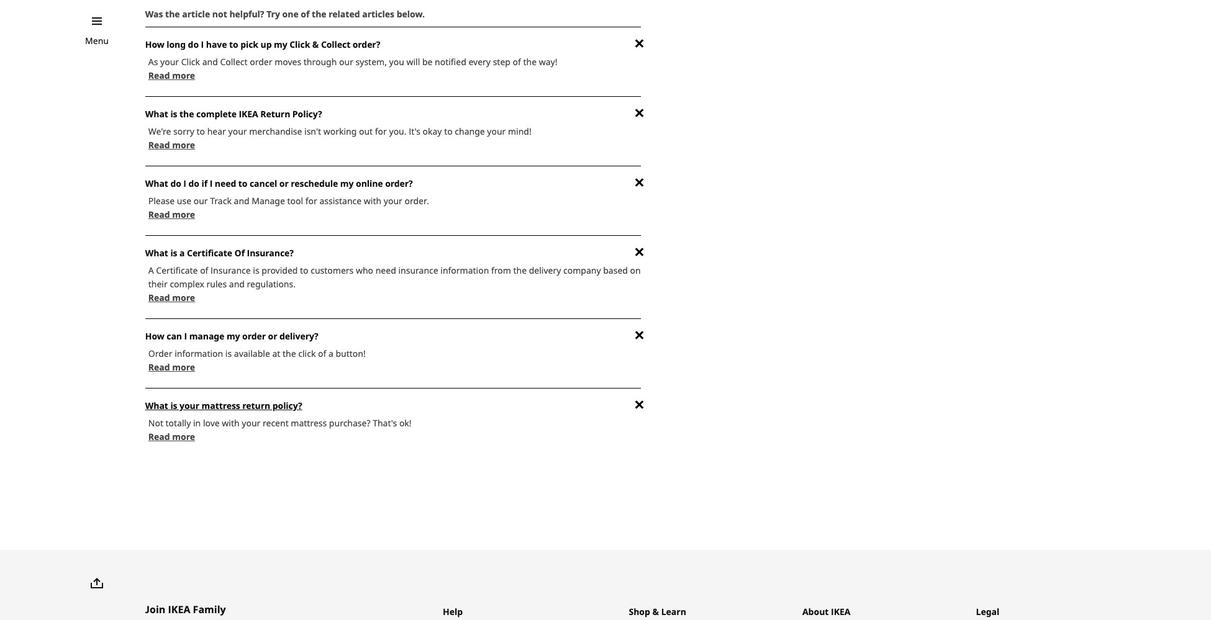 Task type: locate. For each thing, give the bounding box(es) containing it.
collect
[[321, 38, 351, 50], [220, 56, 248, 68]]

0 horizontal spatial with
[[222, 417, 240, 429]]

what inside what is the complete ikea return policy? we're sorry to hear your merchandise isn't working out for you. it's okay to change your mind! read more
[[145, 108, 168, 120]]

1 horizontal spatial my
[[274, 38, 288, 50]]

1 horizontal spatial click
[[290, 38, 310, 50]]

read more link down as
[[145, 69, 195, 81]]

4 read more link from the top
[[145, 292, 195, 304]]

of inside how long do i have to pick up my click & collect order? as your click and collect order moves through our system, you will be notified every step of the way! read more
[[513, 56, 521, 68]]

of right click
[[318, 348, 326, 360]]

0 horizontal spatial a
[[180, 247, 185, 259]]

below.
[[397, 8, 425, 20]]

hear
[[207, 125, 226, 137]]

or right cancel
[[280, 178, 289, 189]]

what up "not"
[[145, 400, 168, 412]]

be
[[423, 56, 433, 68]]

how up as
[[145, 38, 164, 50]]

use
[[177, 195, 191, 207]]

2 vertical spatial my
[[227, 330, 240, 342]]

1 vertical spatial my
[[340, 178, 354, 189]]

or inside how can i manage my order or delivery? order information is available at the click of a button! read more
[[268, 330, 277, 342]]

1 horizontal spatial collect
[[321, 38, 351, 50]]

0 vertical spatial certificate
[[187, 247, 232, 259]]

love
[[203, 417, 220, 429]]

read down "their"
[[148, 292, 170, 304]]

how inside how long do i have to pick up my click & collect order? as your click and collect order moves through our system, you will be notified every step of the way! read more
[[145, 38, 164, 50]]

or
[[280, 178, 289, 189], [268, 330, 277, 342]]

0 vertical spatial our
[[339, 56, 354, 68]]

and right track
[[234, 195, 250, 207]]

i right can
[[184, 330, 187, 342]]

click
[[290, 38, 310, 50], [181, 56, 200, 68]]

to left "hear"
[[197, 125, 205, 137]]

4 more from the top
[[172, 292, 195, 304]]

i
[[201, 38, 204, 50], [184, 178, 186, 189], [210, 178, 213, 189], [184, 330, 187, 342]]

2 horizontal spatial my
[[340, 178, 354, 189]]

my inside how can i manage my order or delivery? order information is available at the click of a button! read more
[[227, 330, 240, 342]]

do inside how long do i have to pick up my click & collect order? as your click and collect order moves through our system, you will be notified every step of the way! read more
[[188, 38, 199, 50]]

read more link for not totally in love with your recent mattress purchase? that's ok!
[[145, 431, 195, 443]]

more inside what do i do if i need to cancel or reschedule my online order? please use our track and manage tool for assistance with your order. read more
[[172, 209, 195, 220]]

i left have
[[201, 38, 204, 50]]

and inside what do i do if i need to cancel or reschedule my online order? please use our track and manage tool for assistance with your order. read more
[[234, 195, 250, 207]]

more down the long
[[172, 69, 195, 81]]

read more link for as your click and collect order moves through our system, you will be notified every step of the way!
[[145, 69, 195, 81]]

read more link down order
[[145, 362, 195, 373]]

read inside what is the complete ikea return policy? we're sorry to hear your merchandise isn't working out for you. it's okay to change your mind! read more
[[148, 139, 170, 151]]

&
[[313, 38, 319, 50]]

and down insurance
[[229, 278, 245, 290]]

read inside what is a certificate of insurance? a certificate of insurance is provided to customers who need insurance information from the delivery company based on their complex rules and regulations. read more
[[148, 292, 170, 304]]

0 vertical spatial with
[[364, 195, 382, 207]]

to left pick
[[229, 38, 238, 50]]

1 horizontal spatial or
[[280, 178, 289, 189]]

0 horizontal spatial information
[[175, 348, 223, 360]]

for right tool
[[306, 195, 317, 207]]

certificate up complex
[[156, 265, 198, 276]]

and down have
[[202, 56, 218, 68]]

what
[[145, 108, 168, 120], [145, 178, 168, 189], [145, 247, 168, 259], [145, 400, 168, 412]]

2 what from the top
[[145, 178, 168, 189]]

1 what from the top
[[145, 108, 168, 120]]

insurance?
[[247, 247, 294, 259]]

your left order.
[[384, 195, 403, 207]]

how
[[145, 38, 164, 50], [145, 330, 164, 342]]

0 vertical spatial order?
[[353, 38, 381, 50]]

0 horizontal spatial our
[[194, 195, 208, 207]]

menu
[[85, 35, 109, 47]]

a up complex
[[180, 247, 185, 259]]

to
[[229, 38, 238, 50], [197, 125, 205, 137], [444, 125, 453, 137], [238, 178, 248, 189], [300, 265, 309, 276]]

order? up order.
[[385, 178, 413, 189]]

i right if
[[210, 178, 213, 189]]

and
[[202, 56, 218, 68], [234, 195, 250, 207], [229, 278, 245, 290]]

what inside what is your mattress return policy? not totally in love with your recent mattress purchase? that's ok! read more
[[145, 400, 168, 412]]

more down complex
[[172, 292, 195, 304]]

1 horizontal spatial order?
[[385, 178, 413, 189]]

0 vertical spatial or
[[280, 178, 289, 189]]

need inside what do i do if i need to cancel or reschedule my online order? please use our track and manage tool for assistance with your order. read more
[[215, 178, 236, 189]]

our right use
[[194, 195, 208, 207]]

with right love
[[222, 417, 240, 429]]

4 read from the top
[[148, 292, 170, 304]]

your right "hear"
[[228, 125, 247, 137]]

5 read more link from the top
[[145, 362, 195, 373]]

2 more from the top
[[172, 139, 195, 151]]

3 read more link from the top
[[145, 209, 195, 220]]

your
[[160, 56, 179, 68], [228, 125, 247, 137], [487, 125, 506, 137], [384, 195, 403, 207], [180, 400, 200, 412], [242, 417, 261, 429]]

do right the long
[[188, 38, 199, 50]]

how up order
[[145, 330, 164, 342]]

it's
[[409, 125, 421, 137]]

do left if
[[189, 178, 199, 189]]

more down sorry
[[172, 139, 195, 151]]

complex
[[170, 278, 204, 290]]

need
[[215, 178, 236, 189], [376, 265, 396, 276]]

0 vertical spatial my
[[274, 38, 288, 50]]

to inside what do i do if i need to cancel or reschedule my online order? please use our track and manage tool for assistance with your order. read more
[[238, 178, 248, 189]]

1 horizontal spatial need
[[376, 265, 396, 276]]

a inside what is a certificate of insurance? a certificate of insurance is provided to customers who need insurance information from the delivery company based on their complex rules and regulations. read more
[[180, 247, 185, 259]]

is up complex
[[171, 247, 177, 259]]

1 vertical spatial or
[[268, 330, 277, 342]]

1 horizontal spatial with
[[364, 195, 382, 207]]

1 vertical spatial a
[[329, 348, 334, 360]]

0 horizontal spatial need
[[215, 178, 236, 189]]

0 horizontal spatial collect
[[220, 56, 248, 68]]

1 vertical spatial click
[[181, 56, 200, 68]]

read down please at the left top
[[148, 209, 170, 220]]

1 more from the top
[[172, 69, 195, 81]]

read more link for order information is available at the click of a button!
[[145, 362, 195, 373]]

sorry
[[173, 125, 194, 137]]

read more link down we're
[[145, 139, 195, 151]]

how for how long do i have to pick up my click & collect order? as your click and collect order moves through our system, you will be notified every step of the way! read more
[[145, 38, 164, 50]]

3 read from the top
[[148, 209, 170, 220]]

0 horizontal spatial my
[[227, 330, 240, 342]]

3 more from the top
[[172, 209, 195, 220]]

4 what from the top
[[145, 400, 168, 412]]

how for how can i manage my order or delivery? order information is available at the click of a button! read more
[[145, 330, 164, 342]]

read down as
[[148, 69, 170, 81]]

the
[[165, 8, 180, 20], [312, 8, 327, 20], [524, 56, 537, 68], [180, 108, 194, 120], [514, 265, 527, 276], [283, 348, 296, 360]]

1 horizontal spatial for
[[375, 125, 387, 137]]

you
[[389, 56, 404, 68]]

for
[[375, 125, 387, 137], [306, 195, 317, 207]]

how inside how can i manage my order or delivery? order information is available at the click of a button! read more
[[145, 330, 164, 342]]

more down order
[[172, 362, 195, 373]]

what for what is your mattress return policy? not totally in love with your recent mattress purchase? that's ok! read more
[[145, 400, 168, 412]]

what up please at the left top
[[145, 178, 168, 189]]

0 vertical spatial mattress
[[202, 400, 240, 412]]

6 more from the top
[[172, 431, 195, 443]]

need up track
[[215, 178, 236, 189]]

a inside how can i manage my order or delivery? order information is available at the click of a button! read more
[[329, 348, 334, 360]]

is
[[171, 108, 177, 120], [171, 247, 177, 259], [253, 265, 260, 276], [225, 348, 232, 360], [171, 400, 177, 412]]

0 vertical spatial information
[[441, 265, 489, 276]]

or inside what do i do if i need to cancel or reschedule my online order? please use our track and manage tool for assistance with your order. read more
[[280, 178, 289, 189]]

order
[[250, 56, 273, 68], [242, 330, 266, 342]]

1 vertical spatial order?
[[385, 178, 413, 189]]

what inside what do i do if i need to cancel or reschedule my online order? please use our track and manage tool for assistance with your order. read more
[[145, 178, 168, 189]]

1 vertical spatial mattress
[[291, 417, 327, 429]]

more inside how can i manage my order or delivery? order information is available at the click of a button! read more
[[172, 362, 195, 373]]

0 vertical spatial need
[[215, 178, 236, 189]]

mattress down policy?
[[291, 417, 327, 429]]

1 read more link from the top
[[145, 69, 195, 81]]

in
[[193, 417, 201, 429]]

0 vertical spatial ikea
[[239, 108, 258, 120]]

click
[[298, 348, 316, 360]]

the left related
[[312, 8, 327, 20]]

the up sorry
[[180, 108, 194, 120]]

the right the from on the top of the page
[[514, 265, 527, 276]]

1 vertical spatial and
[[234, 195, 250, 207]]

merchandise
[[249, 125, 302, 137]]

0 vertical spatial a
[[180, 247, 185, 259]]

1 vertical spatial need
[[376, 265, 396, 276]]

5 more from the top
[[172, 362, 195, 373]]

information left the from on the top of the page
[[441, 265, 489, 276]]

my up available
[[227, 330, 240, 342]]

is for complete
[[171, 108, 177, 120]]

5 read from the top
[[148, 362, 170, 373]]

information down the manage
[[175, 348, 223, 360]]

read inside what is your mattress return policy? not totally in love with your recent mattress purchase? that's ok! read more
[[148, 431, 170, 443]]

more down totally
[[172, 431, 195, 443]]

read more link down "their"
[[145, 292, 195, 304]]

i inside how can i manage my order or delivery? order information is available at the click of a button! read more
[[184, 330, 187, 342]]

ikea
[[239, 108, 258, 120], [168, 603, 190, 617]]

ikea right join
[[168, 603, 190, 617]]

out
[[359, 125, 373, 137]]

click down the long
[[181, 56, 200, 68]]

1 vertical spatial our
[[194, 195, 208, 207]]

how can i manage my order or delivery? order information is available at the click of a button! read more
[[145, 330, 366, 373]]

available
[[234, 348, 270, 360]]

2 read more link from the top
[[145, 139, 195, 151]]

a left button!
[[329, 348, 334, 360]]

of right step
[[513, 56, 521, 68]]

what inside what is a certificate of insurance? a certificate of insurance is provided to customers who need insurance information from the delivery company based on their complex rules and regulations. read more
[[145, 247, 168, 259]]

1 vertical spatial for
[[306, 195, 317, 207]]

0 vertical spatial order
[[250, 56, 273, 68]]

what up we're
[[145, 108, 168, 120]]

need right who
[[376, 265, 396, 276]]

1 horizontal spatial our
[[339, 56, 354, 68]]

0 vertical spatial and
[[202, 56, 218, 68]]

at
[[272, 348, 281, 360]]

i inside how long do i have to pick up my click & collect order? as your click and collect order moves through our system, you will be notified every step of the way! read more
[[201, 38, 204, 50]]

read down "not"
[[148, 431, 170, 443]]

and inside what is a certificate of insurance? a certificate of insurance is provided to customers who need insurance information from the delivery company based on their complex rules and regulations. read more
[[229, 278, 245, 290]]

of up rules on the left top of the page
[[200, 265, 208, 276]]

for right out
[[375, 125, 387, 137]]

moves
[[275, 56, 302, 68]]

collect right &
[[321, 38, 351, 50]]

my right up
[[274, 38, 288, 50]]

1 vertical spatial how
[[145, 330, 164, 342]]

1 vertical spatial with
[[222, 417, 240, 429]]

ikea left return
[[239, 108, 258, 120]]

your right as
[[160, 56, 179, 68]]

okay
[[423, 125, 442, 137]]

for inside what is the complete ikea return policy? we're sorry to hear your merchandise isn't working out for you. it's okay to change your mind! read more
[[375, 125, 387, 137]]

what up a
[[145, 247, 168, 259]]

3 what from the top
[[145, 247, 168, 259]]

what for what do i do if i need to cancel or reschedule my online order? please use our track and manage tool for assistance with your order. read more
[[145, 178, 168, 189]]

your inside how long do i have to pick up my click & collect order? as your click and collect order moves through our system, you will be notified every step of the way! read more
[[160, 56, 179, 68]]

my
[[274, 38, 288, 50], [340, 178, 354, 189], [227, 330, 240, 342]]

to left cancel
[[238, 178, 248, 189]]

with down online
[[364, 195, 382, 207]]

to right provided
[[300, 265, 309, 276]]

1 read from the top
[[148, 69, 170, 81]]

your down return
[[242, 417, 261, 429]]

1 how from the top
[[145, 38, 164, 50]]

my up assistance
[[340, 178, 354, 189]]

certificate
[[187, 247, 232, 259], [156, 265, 198, 276]]

on
[[631, 265, 641, 276]]

mattress
[[202, 400, 240, 412], [291, 417, 327, 429]]

the right at
[[283, 348, 296, 360]]

1 vertical spatial ikea
[[168, 603, 190, 617]]

policy?
[[273, 400, 302, 412]]

mattress up love
[[202, 400, 240, 412]]

who
[[356, 265, 374, 276]]

0 horizontal spatial order?
[[353, 38, 381, 50]]

1 vertical spatial information
[[175, 348, 223, 360]]

order? up system,
[[353, 38, 381, 50]]

order?
[[353, 38, 381, 50], [385, 178, 413, 189]]

0 vertical spatial for
[[375, 125, 387, 137]]

helpful?
[[230, 8, 264, 20]]

order up available
[[242, 330, 266, 342]]

a
[[148, 265, 154, 276]]

is inside what is the complete ikea return policy? we're sorry to hear your merchandise isn't working out for you. it's okay to change your mind! read more
[[171, 108, 177, 120]]

is left available
[[225, 348, 232, 360]]

certificate up insurance
[[187, 247, 232, 259]]

0 horizontal spatial mattress
[[202, 400, 240, 412]]

read more link down please at the left top
[[145, 209, 195, 220]]

collect down pick
[[220, 56, 248, 68]]

is up sorry
[[171, 108, 177, 120]]

2 vertical spatial and
[[229, 278, 245, 290]]

my inside how long do i have to pick up my click & collect order? as your click and collect order moves through our system, you will be notified every step of the way! read more
[[274, 38, 288, 50]]

1 horizontal spatial ikea
[[239, 108, 258, 120]]

totally
[[166, 417, 191, 429]]

1 vertical spatial order
[[242, 330, 266, 342]]

return
[[243, 400, 270, 412]]

read down we're
[[148, 139, 170, 151]]

read more link down totally
[[145, 431, 195, 443]]

6 read more link from the top
[[145, 431, 195, 443]]

more down use
[[172, 209, 195, 220]]

the left way!
[[524, 56, 537, 68]]

read down order
[[148, 362, 170, 373]]

their
[[148, 278, 168, 290]]

system,
[[356, 56, 387, 68]]

1 horizontal spatial a
[[329, 348, 334, 360]]

do
[[188, 38, 199, 50], [171, 178, 181, 189], [189, 178, 199, 189]]

information
[[441, 265, 489, 276], [175, 348, 223, 360]]

0 vertical spatial how
[[145, 38, 164, 50]]

2 read from the top
[[148, 139, 170, 151]]

order inside how can i manage my order or delivery? order information is available at the click of a button! read more
[[242, 330, 266, 342]]

1 vertical spatial collect
[[220, 56, 248, 68]]

the inside what is the complete ikea return policy? we're sorry to hear your merchandise isn't working out for you. it's okay to change your mind! read more
[[180, 108, 194, 120]]

need inside what is a certificate of insurance? a certificate of insurance is provided to customers who need insurance information from the delivery company based on their complex rules and regulations. read more
[[376, 265, 396, 276]]

have
[[206, 38, 227, 50]]

order down up
[[250, 56, 273, 68]]

delivery
[[529, 265, 561, 276]]

2 how from the top
[[145, 330, 164, 342]]

is up totally
[[171, 400, 177, 412]]

how long do i have to pick up my click & collect order? as your click and collect order moves through our system, you will be notified every step of the way! read more
[[145, 38, 558, 81]]

click left &
[[290, 38, 310, 50]]

0 horizontal spatial for
[[306, 195, 317, 207]]

6 read from the top
[[148, 431, 170, 443]]

read
[[148, 69, 170, 81], [148, 139, 170, 151], [148, 209, 170, 220], [148, 292, 170, 304], [148, 362, 170, 373], [148, 431, 170, 443]]

0 horizontal spatial click
[[181, 56, 200, 68]]

up
[[261, 38, 272, 50]]

is inside what is your mattress return policy? not totally in love with your recent mattress purchase? that's ok! read more
[[171, 400, 177, 412]]

0 horizontal spatial or
[[268, 330, 277, 342]]

read more link
[[145, 69, 195, 81], [145, 139, 195, 151], [145, 209, 195, 220], [145, 292, 195, 304], [145, 362, 195, 373], [145, 431, 195, 443]]

pick
[[241, 38, 259, 50]]

or up at
[[268, 330, 277, 342]]

button!
[[336, 348, 366, 360]]

our left system,
[[339, 56, 354, 68]]

change
[[455, 125, 485, 137]]

more
[[172, 69, 195, 81], [172, 139, 195, 151], [172, 209, 195, 220], [172, 292, 195, 304], [172, 362, 195, 373], [172, 431, 195, 443]]

our inside how long do i have to pick up my click & collect order? as your click and collect order moves through our system, you will be notified every step of the way! read more
[[339, 56, 354, 68]]

1 horizontal spatial information
[[441, 265, 489, 276]]

menu button
[[85, 34, 109, 48]]

0 vertical spatial collect
[[321, 38, 351, 50]]



Task type: vqa. For each thing, say whether or not it's contained in the screenshot.


Task type: describe. For each thing, give the bounding box(es) containing it.
article
[[182, 8, 210, 20]]

of right one
[[301, 8, 310, 20]]

of
[[235, 247, 245, 259]]

more inside what is the complete ikea return policy? we're sorry to hear your merchandise isn't working out for you. it's okay to change your mind! read more
[[172, 139, 195, 151]]

delivery?
[[280, 330, 319, 342]]

purchase?
[[329, 417, 371, 429]]

we're
[[148, 125, 171, 137]]

you.
[[389, 125, 407, 137]]

1 horizontal spatial mattress
[[291, 417, 327, 429]]

what do i do if i need to cancel or reschedule my online order? please use our track and manage tool for assistance with your order. read more
[[145, 178, 429, 220]]

1 vertical spatial certificate
[[156, 265, 198, 276]]

rules
[[207, 278, 227, 290]]

one
[[282, 8, 299, 20]]

can
[[167, 330, 182, 342]]

and inside how long do i have to pick up my click & collect order? as your click and collect order moves through our system, you will be notified every step of the way! read more
[[202, 56, 218, 68]]

reschedule
[[291, 178, 338, 189]]

related
[[329, 8, 360, 20]]

as
[[148, 56, 158, 68]]

with inside what do i do if i need to cancel or reschedule my online order? please use our track and manage tool for assistance with your order. read more
[[364, 195, 382, 207]]

return
[[261, 108, 290, 120]]

more inside what is a certificate of insurance? a certificate of insurance is provided to customers who need insurance information from the delivery company based on their complex rules and regulations. read more
[[172, 292, 195, 304]]

order? inside what do i do if i need to cancel or reschedule my online order? please use our track and manage tool for assistance with your order. read more
[[385, 178, 413, 189]]

more inside how long do i have to pick up my click & collect order? as your click and collect order moves through our system, you will be notified every step of the way! read more
[[172, 69, 195, 81]]

through
[[304, 56, 337, 68]]

cancel
[[250, 178, 277, 189]]

was the article not helpful? try one of the related articles below.
[[145, 8, 425, 20]]

the inside how long do i have to pick up my click & collect order? as your click and collect order moves through our system, you will be notified every step of the way! read more
[[524, 56, 537, 68]]

articles
[[362, 8, 395, 20]]

isn't
[[305, 125, 321, 137]]

read inside how can i manage my order or delivery? order information is available at the click of a button! read more
[[148, 362, 170, 373]]

with inside what is your mattress return policy? not totally in love with your recent mattress purchase? that's ok! read more
[[222, 417, 240, 429]]

ikea inside what is the complete ikea return policy? we're sorry to hear your merchandise isn't working out for you. it's okay to change your mind! read more
[[239, 108, 258, 120]]

is up regulations.
[[253, 265, 260, 276]]

what for what is the complete ikea return policy? we're sorry to hear your merchandise isn't working out for you. it's okay to change your mind! read more
[[145, 108, 168, 120]]

for inside what do i do if i need to cancel or reschedule my online order? please use our track and manage tool for assistance with your order. read more
[[306, 195, 317, 207]]

order
[[148, 348, 172, 360]]

every
[[469, 56, 491, 68]]

track
[[210, 195, 232, 207]]

is inside how can i manage my order or delivery? order information is available at the click of a button! read more
[[225, 348, 232, 360]]

to inside what is a certificate of insurance? a certificate of insurance is provided to customers who need insurance information from the delivery company based on their complex rules and regulations. read more
[[300, 265, 309, 276]]

not
[[212, 8, 227, 20]]

insurance
[[399, 265, 439, 276]]

please
[[148, 195, 175, 207]]

regulations.
[[247, 278, 296, 290]]

our inside what do i do if i need to cancel or reschedule my online order? please use our track and manage tool for assistance with your order. read more
[[194, 195, 208, 207]]

not
[[148, 417, 163, 429]]

your left mind!
[[487, 125, 506, 137]]

what for what is a certificate of insurance? a certificate of insurance is provided to customers who need insurance information from the delivery company based on their complex rules and regulations. read more
[[145, 247, 168, 259]]

the inside how can i manage my order or delivery? order information is available at the click of a button! read more
[[283, 348, 296, 360]]

ok!
[[400, 417, 412, 429]]

recent
[[263, 417, 289, 429]]

information inside what is a certificate of insurance? a certificate of insurance is provided to customers who need insurance information from the delivery company based on their complex rules and regulations. read more
[[441, 265, 489, 276]]

that's
[[373, 417, 397, 429]]

your inside what do i do if i need to cancel or reschedule my online order? please use our track and manage tool for assistance with your order. read more
[[384, 195, 403, 207]]

to right okay
[[444, 125, 453, 137]]

of inside how can i manage my order or delivery? order information is available at the click of a button! read more
[[318, 348, 326, 360]]

manage
[[252, 195, 285, 207]]

my inside what do i do if i need to cancel or reschedule my online order? please use our track and manage tool for assistance with your order. read more
[[340, 178, 354, 189]]

tool
[[287, 195, 303, 207]]

read more link for please use our track and manage tool for assistance with your order.
[[145, 209, 195, 220]]

the right the 'was'
[[165, 8, 180, 20]]

insurance
[[211, 265, 251, 276]]

manage
[[189, 330, 225, 342]]

read more link for a certificate of insurance is provided to customers who need insurance information from the delivery company based on their complex rules and regulations.
[[145, 292, 195, 304]]

do up use
[[171, 178, 181, 189]]

join
[[145, 603, 166, 617]]

mind!
[[508, 125, 532, 137]]

order.
[[405, 195, 429, 207]]

family
[[193, 603, 226, 617]]

what is your mattress return policy? not totally in love with your recent mattress purchase? that's ok! read more
[[145, 400, 412, 443]]

of inside what is a certificate of insurance? a certificate of insurance is provided to customers who need insurance information from the delivery company based on their complex rules and regulations. read more
[[200, 265, 208, 276]]

based
[[604, 265, 628, 276]]

customers
[[311, 265, 354, 276]]

provided
[[262, 265, 298, 276]]

long
[[167, 38, 186, 50]]

join ikea family
[[145, 603, 226, 617]]

order? inside how long do i have to pick up my click & collect order? as your click and collect order moves through our system, you will be notified every step of the way! read more
[[353, 38, 381, 50]]

is for certificate
[[171, 247, 177, 259]]

order inside how long do i have to pick up my click & collect order? as your click and collect order moves through our system, you will be notified every step of the way! read more
[[250, 56, 273, 68]]

what is the complete ikea return policy? we're sorry to hear your merchandise isn't working out for you. it's okay to change your mind! read more
[[145, 108, 532, 151]]

is for mattress
[[171, 400, 177, 412]]

0 horizontal spatial ikea
[[168, 603, 190, 617]]

company
[[564, 265, 601, 276]]

complete
[[196, 108, 237, 120]]

0 vertical spatial click
[[290, 38, 310, 50]]

i up use
[[184, 178, 186, 189]]

way!
[[539, 56, 558, 68]]

step
[[493, 56, 511, 68]]

if
[[202, 178, 208, 189]]

read inside what do i do if i need to cancel or reschedule my online order? please use our track and manage tool for assistance with your order. read more
[[148, 209, 170, 220]]

read more link for we're sorry to hear your merchandise isn't working out for you. it's okay to change your mind!
[[145, 139, 195, 151]]

assistance
[[320, 195, 362, 207]]

will
[[407, 56, 420, 68]]

from
[[492, 265, 511, 276]]

online
[[356, 178, 383, 189]]

your up in
[[180, 400, 200, 412]]

working
[[324, 125, 357, 137]]

policy?
[[293, 108, 322, 120]]

information inside how can i manage my order or delivery? order information is available at the click of a button! read more
[[175, 348, 223, 360]]

notified
[[435, 56, 467, 68]]

what is a certificate of insurance? a certificate of insurance is provided to customers who need insurance information from the delivery company based on their complex rules and regulations. read more
[[145, 247, 641, 304]]

was
[[145, 8, 163, 20]]

the inside what is a certificate of insurance? a certificate of insurance is provided to customers who need insurance information from the delivery company based on their complex rules and regulations. read more
[[514, 265, 527, 276]]

to inside how long do i have to pick up my click & collect order? as your click and collect order moves through our system, you will be notified every step of the way! read more
[[229, 38, 238, 50]]

more inside what is your mattress return policy? not totally in love with your recent mattress purchase? that's ok! read more
[[172, 431, 195, 443]]

read inside how long do i have to pick up my click & collect order? as your click and collect order moves through our system, you will be notified every step of the way! read more
[[148, 69, 170, 81]]

try
[[267, 8, 280, 20]]



